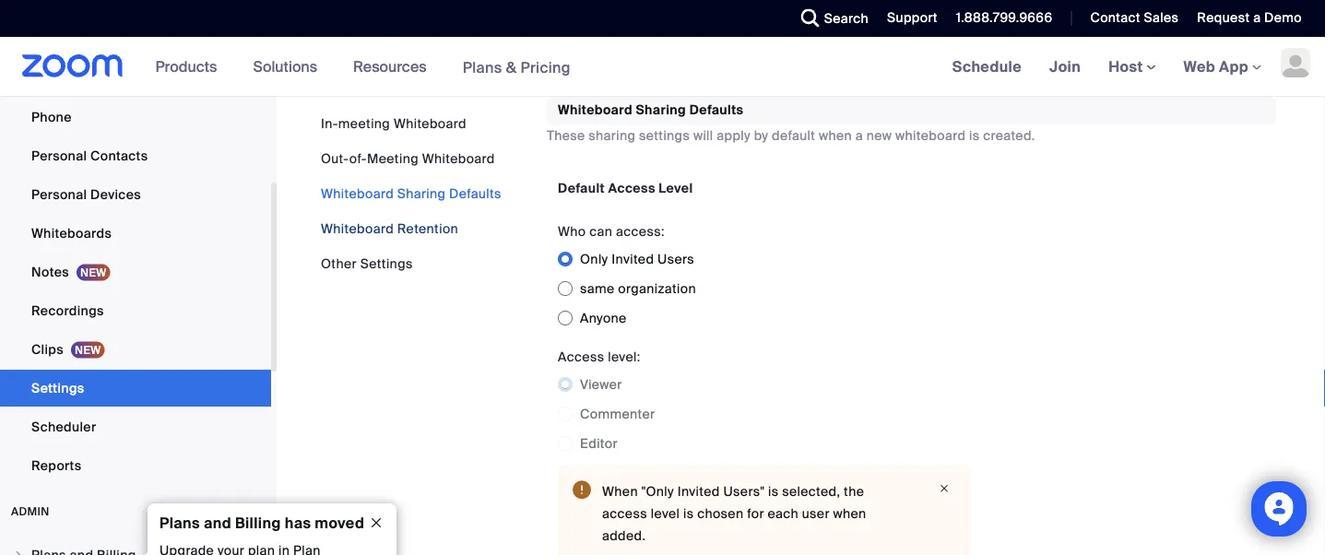 Task type: describe. For each thing, give the bounding box(es) containing it.
users inside who can access: option group
[[658, 251, 695, 268]]

default access level
[[558, 180, 693, 197]]

viewer
[[580, 376, 622, 393]]

host
[[1109, 57, 1147, 76]]

the
[[844, 483, 864, 500]]

demo
[[1264, 9, 1302, 26]]

0 vertical spatial a
[[1253, 9, 1261, 26]]

scheduler
[[31, 418, 96, 435]]

whiteboard up the out-of-meeting whiteboard link
[[394, 115, 467, 132]]

0 vertical spatial settings
[[360, 255, 413, 272]]

apply
[[717, 127, 751, 144]]

access
[[602, 505, 647, 522]]

commenter
[[580, 405, 655, 423]]

these
[[547, 127, 585, 144]]

host button
[[1109, 57, 1156, 76]]

notes link
[[0, 254, 271, 290]]

whiteboard up whiteboard sharing defaults
[[422, 150, 495, 167]]

defaults for whiteboard sharing defaults these sharing settings will apply by default when a new whiteboard is created.
[[689, 101, 744, 118]]

"only
[[642, 483, 674, 500]]

moved
[[315, 513, 364, 533]]

whiteboards
[[31, 225, 112, 242]]

meeting
[[367, 150, 419, 167]]

when
[[602, 483, 638, 500]]

solutions button
[[253, 37, 326, 96]]

can for who
[[590, 223, 613, 240]]

formats
[[782, 26, 830, 43]]

solutions
[[253, 57, 317, 76]]

each
[[768, 505, 799, 522]]

0 horizontal spatial access
[[558, 348, 604, 365]]

chosen
[[697, 505, 744, 522]]

profile picture image
[[1281, 48, 1310, 77]]

admin
[[11, 504, 50, 519]]

and
[[204, 513, 231, 533]]

when "only invited users" is selected, the access level is chosen for each user when added. alert
[[558, 466, 970, 555]]

same
[[580, 280, 615, 297]]

schedule
[[952, 57, 1022, 76]]

whiteboards link
[[0, 215, 271, 252]]

0 vertical spatial users
[[558, 26, 595, 43]]

who can access: option group
[[558, 245, 970, 333]]

web app
[[1184, 57, 1249, 76]]

other settings
[[321, 255, 413, 272]]

&
[[506, 57, 517, 77]]

search button
[[787, 0, 873, 37]]

whiteboard sharing defaults
[[321, 185, 501, 202]]

access level:
[[558, 348, 641, 365]]

menu item inside side navigation navigation
[[0, 538, 271, 555]]

sharing for whiteboard sharing defaults these sharing settings will apply by default when a new whiteboard is created.
[[636, 101, 686, 118]]

app
[[1219, 57, 1249, 76]]

contact sales
[[1090, 9, 1179, 26]]

out-of-meeting whiteboard link
[[321, 150, 495, 167]]

level
[[659, 180, 693, 197]]

right image
[[13, 550, 24, 555]]

close image
[[933, 481, 955, 497]]

added.
[[602, 527, 646, 544]]

invited inside when "only invited users" is selected, the access level is chosen for each user when added.
[[678, 483, 720, 500]]

whiteboard for whiteboard sharing defaults
[[321, 185, 394, 202]]

recordings link
[[0, 292, 271, 329]]

access:
[[616, 223, 665, 240]]

invited inside who can access: option group
[[612, 251, 654, 268]]

whiteboard sharing defaults element
[[547, 96, 1276, 555]]

created.
[[983, 127, 1035, 144]]

anyone
[[580, 310, 627, 327]]

settings
[[639, 127, 690, 144]]

in
[[669, 26, 680, 43]]

resources button
[[353, 37, 435, 96]]

users can export in pdf, png, csv formats
[[558, 26, 830, 43]]

out-of-meeting whiteboard
[[321, 150, 495, 167]]

zoom logo image
[[22, 54, 123, 77]]

1.888.799.9666 button up schedule link
[[956, 9, 1053, 26]]

only invited users
[[580, 251, 695, 268]]

export
[[625, 26, 665, 43]]

products
[[155, 57, 217, 76]]

default
[[772, 127, 815, 144]]

plans and billing has moved tooltip
[[143, 504, 397, 555]]

pdf,
[[684, 26, 712, 43]]

menu bar containing in-meeting whiteboard
[[321, 114, 501, 273]]

retention
[[397, 220, 458, 237]]

meeting
[[338, 115, 390, 132]]

who
[[558, 223, 586, 240]]

level:
[[608, 348, 641, 365]]

recordings
[[31, 302, 104, 319]]

png,
[[715, 26, 748, 43]]

other settings link
[[321, 255, 413, 272]]

will
[[693, 127, 713, 144]]

plans & pricing
[[463, 57, 571, 77]]

warning image
[[573, 481, 591, 499]]

webinars link
[[0, 60, 271, 97]]

whiteboard retention
[[321, 220, 458, 237]]

pricing
[[521, 57, 571, 77]]

scheduler link
[[0, 409, 271, 445]]

level
[[651, 505, 680, 522]]

default
[[558, 180, 605, 197]]

personal contacts
[[31, 147, 148, 164]]

of-
[[349, 150, 367, 167]]

sharing
[[589, 127, 636, 144]]

plans for plans & pricing
[[463, 57, 502, 77]]

1 horizontal spatial access
[[608, 180, 655, 197]]



Task type: vqa. For each thing, say whether or not it's contained in the screenshot.
Can
yes



Task type: locate. For each thing, give the bounding box(es) containing it.
billing
[[235, 513, 281, 533]]

1 horizontal spatial plans
[[463, 57, 502, 77]]

defaults up retention
[[449, 185, 501, 202]]

a inside whiteboard sharing defaults these sharing settings will apply by default when a new whiteboard is created.
[[856, 127, 863, 144]]

whiteboard retention link
[[321, 220, 458, 237]]

access level: option group
[[558, 370, 970, 459]]

0 vertical spatial can
[[598, 26, 621, 43]]

1 vertical spatial sharing
[[397, 185, 446, 202]]

invited
[[612, 251, 654, 268], [678, 483, 720, 500]]

0 vertical spatial invited
[[612, 251, 654, 268]]

invited up chosen
[[678, 483, 720, 500]]

clips link
[[0, 331, 271, 368]]

sales
[[1144, 9, 1179, 26]]

join link
[[1036, 37, 1095, 96]]

access
[[608, 180, 655, 197], [558, 348, 604, 365]]

banner containing products
[[0, 37, 1325, 97]]

has
[[285, 513, 311, 533]]

1 vertical spatial settings
[[31, 379, 84, 397]]

plans inside tooltip
[[160, 513, 200, 533]]

settings up the scheduler
[[31, 379, 84, 397]]

1.888.799.9666 button up "schedule"
[[942, 0, 1057, 37]]

a left the new
[[856, 127, 863, 144]]

by
[[754, 127, 768, 144]]

0 horizontal spatial users
[[558, 26, 595, 43]]

0 vertical spatial personal
[[31, 147, 87, 164]]

is left created. on the right of page
[[969, 127, 980, 144]]

same organization
[[580, 280, 696, 297]]

is up each
[[768, 483, 779, 500]]

reports link
[[0, 447, 271, 484]]

1 horizontal spatial users
[[658, 251, 695, 268]]

contact sales link
[[1077, 0, 1184, 37], [1090, 9, 1179, 26]]

editor
[[580, 435, 618, 452]]

1 vertical spatial invited
[[678, 483, 720, 500]]

phone link
[[0, 99, 271, 136]]

0 horizontal spatial settings
[[31, 379, 84, 397]]

contact
[[1090, 9, 1141, 26]]

in-
[[321, 115, 338, 132]]

users up organization
[[658, 251, 695, 268]]

only
[[580, 251, 608, 268]]

invited down access:
[[612, 251, 654, 268]]

in-meeting whiteboard link
[[321, 115, 467, 132]]

whiteboard
[[896, 127, 966, 144]]

plans left and
[[160, 513, 200, 533]]

personal contacts link
[[0, 137, 271, 174]]

in-meeting whiteboard
[[321, 115, 467, 132]]

0 vertical spatial is
[[969, 127, 980, 144]]

a left demo
[[1253, 9, 1261, 26]]

whiteboard up sharing
[[558, 101, 633, 118]]

settings link
[[0, 370, 271, 407]]

defaults up will
[[689, 101, 744, 118]]

personal for personal devices
[[31, 186, 87, 203]]

can inside whiteboard sharing defaults 'element'
[[590, 223, 613, 240]]

1 vertical spatial users
[[658, 251, 695, 268]]

when down the
[[833, 505, 867, 522]]

access left level
[[608, 180, 655, 197]]

close image
[[362, 515, 391, 531]]

is inside whiteboard sharing defaults these sharing settings will apply by default when a new whiteboard is created.
[[969, 127, 980, 144]]

plans left the &
[[463, 57, 502, 77]]

menu item
[[0, 538, 271, 555]]

new
[[867, 127, 892, 144]]

contacts
[[90, 147, 148, 164]]

1 vertical spatial access
[[558, 348, 604, 365]]

personal for personal contacts
[[31, 147, 87, 164]]

0 vertical spatial defaults
[[689, 101, 744, 118]]

1 vertical spatial defaults
[[449, 185, 501, 202]]

can left the 'export'
[[598, 26, 621, 43]]

web app button
[[1184, 57, 1262, 76]]

sharing for whiteboard sharing defaults
[[397, 185, 446, 202]]

is right level
[[683, 505, 694, 522]]

users up pricing
[[558, 26, 595, 43]]

clips
[[31, 341, 64, 358]]

1 horizontal spatial defaults
[[689, 101, 744, 118]]

1.888.799.9666
[[956, 9, 1053, 26]]

1 vertical spatial can
[[590, 223, 613, 240]]

whiteboard up other settings link in the left top of the page
[[321, 220, 394, 237]]

reports
[[31, 457, 82, 474]]

2 personal from the top
[[31, 186, 87, 203]]

can up only
[[590, 223, 613, 240]]

plans & pricing link
[[463, 57, 571, 77], [463, 57, 571, 77]]

webinars
[[31, 70, 91, 87]]

selected,
[[782, 483, 840, 500]]

join
[[1050, 57, 1081, 76]]

devices
[[90, 186, 141, 203]]

sharing up retention
[[397, 185, 446, 202]]

2 horizontal spatial is
[[969, 127, 980, 144]]

who can access:
[[558, 223, 665, 240]]

0 vertical spatial access
[[608, 180, 655, 197]]

settings down whiteboard retention link
[[360, 255, 413, 272]]

whiteboard for whiteboard sharing defaults these sharing settings will apply by default when a new whiteboard is created.
[[558, 101, 633, 118]]

other
[[321, 255, 357, 272]]

menu bar
[[321, 114, 501, 273]]

web
[[1184, 57, 1215, 76]]

2 vertical spatial is
[[683, 505, 694, 522]]

0 horizontal spatial a
[[856, 127, 863, 144]]

whiteboard down of-
[[321, 185, 394, 202]]

when
[[819, 127, 852, 144], [833, 505, 867, 522]]

personal up whiteboards
[[31, 186, 87, 203]]

1 vertical spatial is
[[768, 483, 779, 500]]

settings
[[360, 255, 413, 272], [31, 379, 84, 397]]

whiteboard sharing defaults these sharing settings will apply by default when a new whiteboard is created.
[[547, 101, 1035, 144]]

plans for plans and billing has moved
[[160, 513, 200, 533]]

0 horizontal spatial sharing
[[397, 185, 446, 202]]

notes
[[31, 263, 69, 280]]

0 horizontal spatial invited
[[612, 251, 654, 268]]

1 horizontal spatial a
[[1253, 9, 1261, 26]]

csv
[[752, 26, 779, 43]]

defaults for whiteboard sharing defaults
[[449, 185, 501, 202]]

is
[[969, 127, 980, 144], [768, 483, 779, 500], [683, 505, 694, 522]]

personal devices link
[[0, 176, 271, 213]]

0 vertical spatial plans
[[463, 57, 502, 77]]

product information navigation
[[142, 37, 585, 97]]

plans inside the product information navigation
[[463, 57, 502, 77]]

defaults inside whiteboard sharing defaults these sharing settings will apply by default when a new whiteboard is created.
[[689, 101, 744, 118]]

can for users
[[598, 26, 621, 43]]

search
[[824, 10, 869, 27]]

out-
[[321, 150, 349, 167]]

when inside whiteboard sharing defaults these sharing settings will apply by default when a new whiteboard is created.
[[819, 127, 852, 144]]

personal devices
[[31, 186, 141, 203]]

1 horizontal spatial is
[[768, 483, 779, 500]]

0 horizontal spatial is
[[683, 505, 694, 522]]

1 personal from the top
[[31, 147, 87, 164]]

0 vertical spatial when
[[819, 127, 852, 144]]

banner
[[0, 37, 1325, 97]]

1 vertical spatial personal
[[31, 186, 87, 203]]

when right default
[[819, 127, 852, 144]]

personal down phone
[[31, 147, 87, 164]]

1 vertical spatial when
[[833, 505, 867, 522]]

1 vertical spatial a
[[856, 127, 863, 144]]

request a demo
[[1197, 9, 1302, 26]]

sharing up settings
[[636, 101, 686, 118]]

support
[[887, 9, 938, 26]]

request a demo link
[[1184, 0, 1325, 37], [1197, 9, 1302, 26]]

personal menu menu
[[0, 0, 271, 486]]

can
[[598, 26, 621, 43], [590, 223, 613, 240]]

resources
[[353, 57, 427, 76]]

organization
[[618, 280, 696, 297]]

sharing
[[636, 101, 686, 118], [397, 185, 446, 202]]

whiteboard for whiteboard retention
[[321, 220, 394, 237]]

side navigation navigation
[[0, 0, 277, 555]]

sharing inside whiteboard sharing defaults these sharing settings will apply by default when a new whiteboard is created.
[[636, 101, 686, 118]]

whiteboard inside whiteboard sharing defaults these sharing settings will apply by default when a new whiteboard is created.
[[558, 101, 633, 118]]

meetings navigation
[[939, 37, 1325, 97]]

settings inside personal menu 'menu'
[[31, 379, 84, 397]]

0 vertical spatial sharing
[[636, 101, 686, 118]]

users
[[558, 26, 595, 43], [658, 251, 695, 268]]

1 horizontal spatial invited
[[678, 483, 720, 500]]

access up viewer
[[558, 348, 604, 365]]

support link
[[873, 0, 942, 37], [887, 9, 938, 26]]

0 horizontal spatial plans
[[160, 513, 200, 533]]

schedule link
[[939, 37, 1036, 96]]

1 vertical spatial plans
[[160, 513, 200, 533]]

for
[[747, 505, 764, 522]]

when "only invited users" is selected, the access level is chosen for each user when added.
[[602, 483, 867, 544]]

1 horizontal spatial settings
[[360, 255, 413, 272]]

plans and billing has moved
[[160, 513, 364, 533]]

when inside when "only invited users" is selected, the access level is chosen for each user when added.
[[833, 505, 867, 522]]

1 horizontal spatial sharing
[[636, 101, 686, 118]]

0 horizontal spatial defaults
[[449, 185, 501, 202]]

users"
[[723, 483, 765, 500]]

whiteboard
[[558, 101, 633, 118], [394, 115, 467, 132], [422, 150, 495, 167], [321, 185, 394, 202], [321, 220, 394, 237]]



